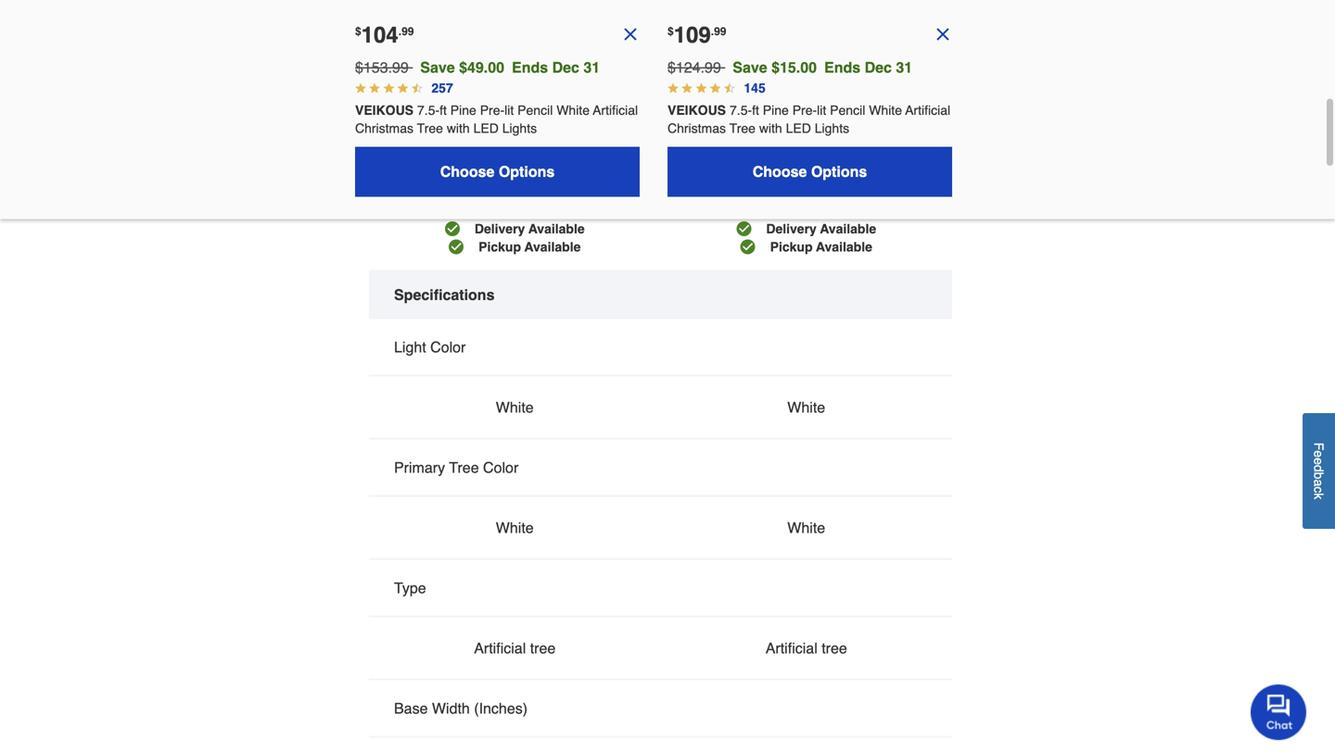 Task type: vqa. For each thing, say whether or not it's contained in the screenshot.
the bottommost ( 2 )
no



Task type: describe. For each thing, give the bounding box(es) containing it.
choose for 2nd choose options button from right
[[440, 163, 495, 181]]

1 tree from the left
[[530, 640, 556, 657]]

99 for 109
[[714, 25, 727, 38]]

1 artificial tree from the left
[[474, 640, 556, 657]]

choose options for first choose options button from right
[[753, 163, 867, 181]]

1 delivery available from the left
[[475, 222, 585, 237]]

1 pickup available from the left
[[479, 240, 581, 255]]

1 led from the left
[[474, 121, 499, 136]]

2 delivery from the left
[[766, 222, 817, 237]]

1 pencil from the left
[[518, 103, 553, 118]]

options for first choose options button from right
[[811, 163, 867, 181]]

hp1001- for hp1001-16wh-23
[[746, 111, 805, 128]]

$ for 109
[[668, 25, 674, 38]]

$15.00
[[772, 59, 817, 76]]

options for 2nd choose options button from right
[[499, 163, 555, 181]]

1 pre- from the left
[[480, 103, 505, 118]]

. for 109
[[711, 25, 714, 38]]

2 veikous from the left
[[668, 103, 726, 118]]

2 4.5 out of 5 stars element from the left
[[369, 83, 380, 94]]

. for 104
[[399, 25, 402, 38]]

8 4.5 out of 5 stars element from the left
[[696, 83, 707, 94]]

4.5 out of 5 stars image for second 4.5 out of 5 stars element from the right
[[710, 83, 721, 94]]

ends for 109
[[824, 59, 861, 76]]

no image for 109
[[934, 25, 952, 44]]

145
[[744, 81, 766, 96]]

d
[[1312, 465, 1327, 473]]

2 7.5- from the left
[[730, 103, 752, 118]]

2 with from the left
[[759, 121, 782, 136]]

1 e from the top
[[1312, 451, 1327, 458]]

specifications
[[394, 287, 495, 304]]

10 4.5 out of 5 stars element from the left
[[724, 83, 735, 94]]

1 pine from the left
[[451, 103, 477, 118]]

base width (inches)
[[394, 701, 528, 718]]

1 veikous from the left
[[355, 103, 414, 118]]

k
[[1312, 493, 1327, 500]]

type
[[394, 580, 426, 597]]

99 for 104
[[402, 25, 414, 38]]

5 4.5 out of 5 stars element from the left
[[412, 83, 423, 94]]

2 led from the left
[[786, 121, 811, 136]]

1 horizontal spatial tree
[[449, 459, 479, 477]]

31 for 109
[[896, 59, 913, 76]]

$153.99
[[355, 59, 409, 76]]

6 4.5 out of 5 stars element from the left
[[668, 83, 679, 94]]

1 delivery from the left
[[475, 222, 525, 237]]

2 tree from the left
[[822, 640, 847, 657]]

16wh- for 23
[[805, 111, 851, 128]]

primary tree color
[[394, 459, 519, 477]]

dec for 109
[[865, 59, 892, 76]]

1 lit from the left
[[505, 103, 514, 118]]

3 4.5 out of 5 stars element from the left
[[383, 83, 395, 94]]

hp1001-16wh-2
[[458, 111, 571, 128]]

(inches)
[[474, 701, 528, 718]]

16wh- for 2
[[517, 111, 563, 128]]

$124.99
[[668, 59, 721, 76]]

hp1001-16wh-23
[[746, 111, 867, 128]]

$ for 104
[[355, 25, 361, 38]]

save $15.00 ends dec 31
[[733, 59, 913, 76]]

light color
[[394, 339, 466, 356]]

f
[[1312, 443, 1327, 451]]

2 artificial tree from the left
[[766, 640, 847, 657]]

width
[[432, 701, 470, 718]]

4.5 out of 5 stars image for 7th 4.5 out of 5 stars element
[[682, 83, 693, 94]]



Task type: locate. For each thing, give the bounding box(es) containing it.
1 no image from the left
[[621, 25, 640, 44]]

$ up $153.99
[[355, 25, 361, 38]]

23
[[851, 111, 867, 128]]

1 horizontal spatial color
[[483, 459, 519, 477]]

delivery
[[475, 222, 525, 237], [766, 222, 817, 237]]

$ inside $ 104 . 99
[[355, 25, 361, 38]]

.
[[399, 25, 402, 38], [711, 25, 714, 38]]

4.5 out of 5 stars image for ninth 4.5 out of 5 stars element from right
[[369, 83, 380, 94]]

dec up 2
[[552, 59, 580, 76]]

choose options down hp1001-16wh-2
[[440, 163, 555, 181]]

2 lit from the left
[[817, 103, 827, 118]]

$ inside $ 109 . 99
[[668, 25, 674, 38]]

dec for 104
[[552, 59, 580, 76]]

pencil left 2
[[518, 103, 553, 118]]

. up $124.99
[[711, 25, 714, 38]]

0 horizontal spatial with
[[447, 121, 470, 136]]

pre-
[[480, 103, 505, 118], [793, 103, 817, 118]]

4.5 out of 5 stars image for first 4.5 out of 5 stars element from the right
[[724, 83, 735, 94]]

1 horizontal spatial lit
[[817, 103, 827, 118]]

chat invite button image
[[1251, 684, 1308, 741]]

4.5 out of 5 stars element
[[355, 83, 366, 94], [369, 83, 380, 94], [383, 83, 395, 94], [397, 83, 409, 94], [412, 83, 423, 94], [668, 83, 679, 94], [682, 83, 693, 94], [696, 83, 707, 94], [710, 83, 721, 94], [724, 83, 735, 94]]

pencil
[[518, 103, 553, 118], [830, 103, 866, 118]]

1 ends from the left
[[512, 59, 548, 76]]

. inside $ 104 . 99
[[399, 25, 402, 38]]

options down hp1001-16wh-2
[[499, 163, 555, 181]]

0 horizontal spatial led
[[474, 121, 499, 136]]

1 horizontal spatial led
[[786, 121, 811, 136]]

primary
[[394, 459, 445, 477]]

1 horizontal spatial delivery
[[766, 222, 817, 237]]

1 $ from the left
[[355, 25, 361, 38]]

2 16wh- from the left
[[805, 111, 851, 128]]

ft
[[440, 103, 447, 118], [752, 103, 759, 118]]

1 options from the left
[[499, 163, 555, 181]]

7.5-
[[417, 103, 440, 118], [730, 103, 752, 118]]

104
[[361, 22, 399, 48]]

save up 257
[[420, 59, 455, 76]]

2
[[563, 111, 571, 128]]

b
[[1312, 473, 1327, 480]]

f e e d b a c k
[[1312, 443, 1327, 500]]

lit left 23 at top right
[[817, 103, 827, 118]]

1 horizontal spatial veikous
[[668, 103, 726, 118]]

. up $153.99
[[399, 25, 402, 38]]

choose options button
[[355, 147, 640, 197], [668, 147, 952, 197]]

4 4.5 out of 5 stars image from the left
[[696, 83, 707, 94]]

1 4.5 out of 5 stars image from the left
[[355, 83, 366, 94]]

lit
[[505, 103, 514, 118], [817, 103, 827, 118]]

pine down 145 on the right
[[763, 103, 789, 118]]

4.5 out of 5 stars image for 8th 4.5 out of 5 stars element from the right
[[383, 83, 395, 94]]

5 4.5 out of 5 stars image from the left
[[710, 83, 721, 94]]

$49.00
[[459, 59, 505, 76]]

lights left 2
[[502, 121, 537, 136]]

pickup
[[479, 240, 521, 255], [770, 240, 813, 255]]

dec
[[552, 59, 580, 76], [865, 59, 892, 76]]

1 . from the left
[[399, 25, 402, 38]]

. inside $ 109 . 99
[[711, 25, 714, 38]]

with
[[447, 121, 470, 136], [759, 121, 782, 136]]

1 horizontal spatial save
[[733, 59, 768, 76]]

color right primary
[[483, 459, 519, 477]]

christmas down $153.99
[[355, 121, 414, 136]]

1 horizontal spatial pine
[[763, 103, 789, 118]]

1 16wh- from the left
[[517, 111, 563, 128]]

2 pre- from the left
[[793, 103, 817, 118]]

4 4.5 out of 5 stars image from the left
[[682, 83, 693, 94]]

1 horizontal spatial $
[[668, 25, 674, 38]]

save up 145 on the right
[[733, 59, 768, 76]]

1 ft from the left
[[440, 103, 447, 118]]

31 for 104
[[584, 59, 600, 76]]

ends for 104
[[512, 59, 548, 76]]

options
[[499, 163, 555, 181], [811, 163, 867, 181]]

4.5 out of 5 stars image
[[369, 83, 380, 94], [412, 83, 423, 94], [668, 83, 679, 94], [696, 83, 707, 94], [724, 83, 735, 94]]

1 horizontal spatial no image
[[934, 25, 952, 44]]

1 horizontal spatial with
[[759, 121, 782, 136]]

color
[[430, 339, 466, 356], [483, 459, 519, 477]]

1 horizontal spatial choose
[[753, 163, 807, 181]]

2 pencil from the left
[[830, 103, 866, 118]]

color right light
[[430, 339, 466, 356]]

2 pine from the left
[[763, 103, 789, 118]]

1 99 from the left
[[402, 25, 414, 38]]

0 horizontal spatial pickup
[[479, 240, 521, 255]]

2 $ from the left
[[668, 25, 674, 38]]

e up d
[[1312, 451, 1327, 458]]

2 choose options from the left
[[753, 163, 867, 181]]

0 horizontal spatial delivery
[[475, 222, 525, 237]]

2 4.5 out of 5 stars image from the left
[[383, 83, 395, 94]]

1 choose options from the left
[[440, 163, 555, 181]]

4 4.5 out of 5 stars element from the left
[[397, 83, 409, 94]]

0 horizontal spatial choose options button
[[355, 147, 640, 197]]

2 7.5-ft pine pre-lit pencil white artificial christmas tree with led lights from the left
[[668, 103, 954, 136]]

1 horizontal spatial 16wh-
[[805, 111, 851, 128]]

1 7.5- from the left
[[417, 103, 440, 118]]

1 choose options button from the left
[[355, 147, 640, 197]]

0 horizontal spatial tree
[[417, 121, 443, 136]]

$ up $124.99
[[668, 25, 674, 38]]

1 4.5 out of 5 stars element from the left
[[355, 83, 366, 94]]

4.5 out of 5 stars image for first 4.5 out of 5 stars element
[[355, 83, 366, 94]]

lights
[[502, 121, 537, 136], [815, 121, 850, 136]]

0 horizontal spatial 99
[[402, 25, 414, 38]]

7.5-ft pine pre-lit pencil white artificial christmas tree with led lights
[[355, 103, 642, 136], [668, 103, 954, 136]]

2 delivery available from the left
[[766, 222, 877, 237]]

veikous
[[355, 103, 414, 118], [668, 103, 726, 118]]

2 ft from the left
[[752, 103, 759, 118]]

with down 257
[[447, 121, 470, 136]]

2 4.5 out of 5 stars image from the left
[[412, 83, 423, 94]]

0 horizontal spatial hp1001-
[[458, 111, 517, 128]]

white
[[557, 103, 590, 118], [869, 103, 902, 118], [496, 399, 534, 416], [788, 399, 826, 416], [496, 520, 534, 537], [788, 520, 826, 537]]

0 horizontal spatial ends
[[512, 59, 548, 76]]

2 choose from the left
[[753, 163, 807, 181]]

1 horizontal spatial 99
[[714, 25, 727, 38]]

choose
[[440, 163, 495, 181], [753, 163, 807, 181]]

2 dec from the left
[[865, 59, 892, 76]]

0 horizontal spatial tree
[[530, 640, 556, 657]]

led
[[474, 121, 499, 136], [786, 121, 811, 136]]

lights left 23 at top right
[[815, 121, 850, 136]]

5 4.5 out of 5 stars image from the left
[[724, 83, 735, 94]]

99 inside $ 104 . 99
[[402, 25, 414, 38]]

99 inside $ 109 . 99
[[714, 25, 727, 38]]

led left 23 at top right
[[786, 121, 811, 136]]

7 4.5 out of 5 stars element from the left
[[682, 83, 693, 94]]

0 horizontal spatial 7.5-
[[417, 103, 440, 118]]

choose options button down "hp1001-16wh-23"
[[668, 147, 952, 197]]

2 99 from the left
[[714, 25, 727, 38]]

ends right the $49.00
[[512, 59, 548, 76]]

1 4.5 out of 5 stars image from the left
[[369, 83, 380, 94]]

save for 109
[[733, 59, 768, 76]]

7.5- down 257
[[417, 103, 440, 118]]

0 horizontal spatial save
[[420, 59, 455, 76]]

christmas down $124.99
[[668, 121, 726, 136]]

1 horizontal spatial hp1001-
[[746, 111, 805, 128]]

veikous down $153.99
[[355, 103, 414, 118]]

0 horizontal spatial delivery available
[[475, 222, 585, 237]]

0 horizontal spatial lit
[[505, 103, 514, 118]]

choose for first choose options button from right
[[753, 163, 807, 181]]

hp1001- down the $49.00
[[458, 111, 517, 128]]

0 horizontal spatial pencil
[[518, 103, 553, 118]]

1 horizontal spatial options
[[811, 163, 867, 181]]

choose options
[[440, 163, 555, 181], [753, 163, 867, 181]]

with down 145 on the right
[[759, 121, 782, 136]]

1 pickup from the left
[[479, 240, 521, 255]]

0 horizontal spatial dec
[[552, 59, 580, 76]]

2 31 from the left
[[896, 59, 913, 76]]

1 7.5-ft pine pre-lit pencil white artificial christmas tree with led lights from the left
[[355, 103, 642, 136]]

0 vertical spatial color
[[430, 339, 466, 356]]

2 hp1001- from the left
[[746, 111, 805, 128]]

led down the $49.00
[[474, 121, 499, 136]]

choose down hp1001-16wh-2
[[440, 163, 495, 181]]

0 horizontal spatial $
[[355, 25, 361, 38]]

0 horizontal spatial artificial tree
[[474, 640, 556, 657]]

light
[[394, 339, 426, 356]]

no image for 104
[[621, 25, 640, 44]]

7.5- down 145 on the right
[[730, 103, 752, 118]]

$ 104 . 99
[[355, 22, 414, 48]]

2 horizontal spatial tree
[[730, 121, 756, 136]]

1 horizontal spatial choose options
[[753, 163, 867, 181]]

1 horizontal spatial pre-
[[793, 103, 817, 118]]

tree
[[530, 640, 556, 657], [822, 640, 847, 657]]

pickup available
[[479, 240, 581, 255], [770, 240, 873, 255]]

4.5 out of 5 stars image for 5th 4.5 out of 5 stars element
[[412, 83, 423, 94]]

e up the b
[[1312, 458, 1327, 465]]

1 horizontal spatial .
[[711, 25, 714, 38]]

f e e d b a c k button
[[1303, 413, 1335, 529]]

1 horizontal spatial 7.5-
[[730, 103, 752, 118]]

109
[[674, 22, 711, 48]]

no image
[[621, 25, 640, 44], [934, 25, 952, 44]]

base
[[394, 701, 428, 718]]

2 . from the left
[[711, 25, 714, 38]]

save
[[420, 59, 455, 76], [733, 59, 768, 76]]

0 horizontal spatial choose options
[[440, 163, 555, 181]]

2 no image from the left
[[934, 25, 952, 44]]

1 hp1001- from the left
[[458, 111, 517, 128]]

pre- down the $49.00
[[480, 103, 505, 118]]

4.5 out of 5 stars image for seventh 4.5 out of 5 stars element from the right
[[397, 83, 409, 94]]

0 horizontal spatial pine
[[451, 103, 477, 118]]

ft down 257
[[440, 103, 447, 118]]

257
[[432, 81, 453, 96]]

ends right $15.00
[[824, 59, 861, 76]]

4.5 out of 5 stars image for fifth 4.5 out of 5 stars element from the right
[[668, 83, 679, 94]]

16wh- down save $49.00 ends dec 31
[[517, 111, 563, 128]]

1 lights from the left
[[502, 121, 537, 136]]

0 horizontal spatial veikous
[[355, 103, 414, 118]]

1 horizontal spatial dec
[[865, 59, 892, 76]]

hp1001-
[[458, 111, 517, 128], [746, 111, 805, 128]]

available
[[529, 222, 585, 237], [820, 222, 877, 237], [525, 240, 581, 255], [816, 240, 873, 255]]

1 vertical spatial color
[[483, 459, 519, 477]]

1 horizontal spatial ft
[[752, 103, 759, 118]]

1 horizontal spatial artificial tree
[[766, 640, 847, 657]]

ends
[[512, 59, 548, 76], [824, 59, 861, 76]]

ft down 145 on the right
[[752, 103, 759, 118]]

options down 23 at top right
[[811, 163, 867, 181]]

tree down 257
[[417, 121, 443, 136]]

hp1001- for hp1001-16wh-2
[[458, 111, 517, 128]]

1 horizontal spatial pickup available
[[770, 240, 873, 255]]

1 with from the left
[[447, 121, 470, 136]]

0 horizontal spatial 7.5-ft pine pre-lit pencil white artificial christmas tree with led lights
[[355, 103, 642, 136]]

2 lights from the left
[[815, 121, 850, 136]]

$
[[355, 25, 361, 38], [668, 25, 674, 38]]

7.5-ft pine pre-lit pencil white artificial christmas tree with led lights down 'save $15.00 ends dec 31' at the top right of page
[[668, 103, 954, 136]]

0 horizontal spatial color
[[430, 339, 466, 356]]

0 horizontal spatial lights
[[502, 121, 537, 136]]

2 e from the top
[[1312, 458, 1327, 465]]

a
[[1312, 480, 1327, 487]]

1 choose from the left
[[440, 163, 495, 181]]

0 horizontal spatial 16wh-
[[517, 111, 563, 128]]

16wh-
[[517, 111, 563, 128], [805, 111, 851, 128]]

1 horizontal spatial delivery available
[[766, 222, 877, 237]]

4.5 out of 5 stars image
[[355, 83, 366, 94], [383, 83, 395, 94], [397, 83, 409, 94], [682, 83, 693, 94], [710, 83, 721, 94]]

3 4.5 out of 5 stars image from the left
[[668, 83, 679, 94]]

artificial tree
[[474, 640, 556, 657], [766, 640, 847, 657]]

1 dec from the left
[[552, 59, 580, 76]]

choose options for 2nd choose options button from right
[[440, 163, 555, 181]]

artificial
[[593, 103, 638, 118], [906, 103, 951, 118], [474, 640, 526, 657], [766, 640, 818, 657]]

pencil down 'save $15.00 ends dec 31' at the top right of page
[[830, 103, 866, 118]]

2 christmas from the left
[[668, 121, 726, 136]]

9 4.5 out of 5 stars element from the left
[[710, 83, 721, 94]]

0 horizontal spatial 31
[[584, 59, 600, 76]]

christmas
[[355, 121, 414, 136], [668, 121, 726, 136]]

delivery available
[[475, 222, 585, 237], [766, 222, 877, 237]]

pine
[[451, 103, 477, 118], [763, 103, 789, 118]]

2 save from the left
[[733, 59, 768, 76]]

1 christmas from the left
[[355, 121, 414, 136]]

4.5 out of 5 stars image for third 4.5 out of 5 stars element from right
[[696, 83, 707, 94]]

1 horizontal spatial 7.5-ft pine pre-lit pencil white artificial christmas tree with led lights
[[668, 103, 954, 136]]

0 horizontal spatial options
[[499, 163, 555, 181]]

99 right the 104 at the top left of page
[[402, 25, 414, 38]]

choose down "hp1001-16wh-23"
[[753, 163, 807, 181]]

$ 109 . 99
[[668, 22, 727, 48]]

2 options from the left
[[811, 163, 867, 181]]

0 horizontal spatial pre-
[[480, 103, 505, 118]]

1 save from the left
[[420, 59, 455, 76]]

yes image
[[445, 222, 460, 237], [737, 222, 751, 237], [449, 240, 464, 255], [741, 240, 755, 255]]

tree down 145 on the right
[[730, 121, 756, 136]]

1 horizontal spatial christmas
[[668, 121, 726, 136]]

3 4.5 out of 5 stars image from the left
[[397, 83, 409, 94]]

tree right primary
[[449, 459, 479, 477]]

0 horizontal spatial .
[[399, 25, 402, 38]]

1 horizontal spatial tree
[[822, 640, 847, 657]]

tree
[[417, 121, 443, 136], [730, 121, 756, 136], [449, 459, 479, 477]]

dec up 23 at top right
[[865, 59, 892, 76]]

save for 104
[[420, 59, 455, 76]]

1 horizontal spatial 31
[[896, 59, 913, 76]]

0 horizontal spatial no image
[[621, 25, 640, 44]]

e
[[1312, 451, 1327, 458], [1312, 458, 1327, 465]]

2 choose options button from the left
[[668, 147, 952, 197]]

0 horizontal spatial pickup available
[[479, 240, 581, 255]]

1 horizontal spatial lights
[[815, 121, 850, 136]]

hp1001- down 145 on the right
[[746, 111, 805, 128]]

c
[[1312, 487, 1327, 493]]

99 right the 109
[[714, 25, 727, 38]]

0 horizontal spatial christmas
[[355, 121, 414, 136]]

99
[[402, 25, 414, 38], [714, 25, 727, 38]]

lit down save $49.00 ends dec 31
[[505, 103, 514, 118]]

1 horizontal spatial ends
[[824, 59, 861, 76]]

2 pickup available from the left
[[770, 240, 873, 255]]

save $49.00 ends dec 31
[[420, 59, 600, 76]]

0 horizontal spatial choose
[[440, 163, 495, 181]]

1 31 from the left
[[584, 59, 600, 76]]

31
[[584, 59, 600, 76], [896, 59, 913, 76]]

7.5-ft pine pre-lit pencil white artificial christmas tree with led lights down save $49.00 ends dec 31
[[355, 103, 642, 136]]

veikous down $124.99
[[668, 103, 726, 118]]

choose options down "hp1001-16wh-23"
[[753, 163, 867, 181]]

0 horizontal spatial ft
[[440, 103, 447, 118]]

1 horizontal spatial pencil
[[830, 103, 866, 118]]

1 horizontal spatial pickup
[[770, 240, 813, 255]]

pine down 257
[[451, 103, 477, 118]]

2 ends from the left
[[824, 59, 861, 76]]

16wh- down 'save $15.00 ends dec 31' at the top right of page
[[805, 111, 851, 128]]

pre- down $15.00
[[793, 103, 817, 118]]

choose options button down hp1001-16wh-2
[[355, 147, 640, 197]]

1 horizontal spatial choose options button
[[668, 147, 952, 197]]

2 pickup from the left
[[770, 240, 813, 255]]



